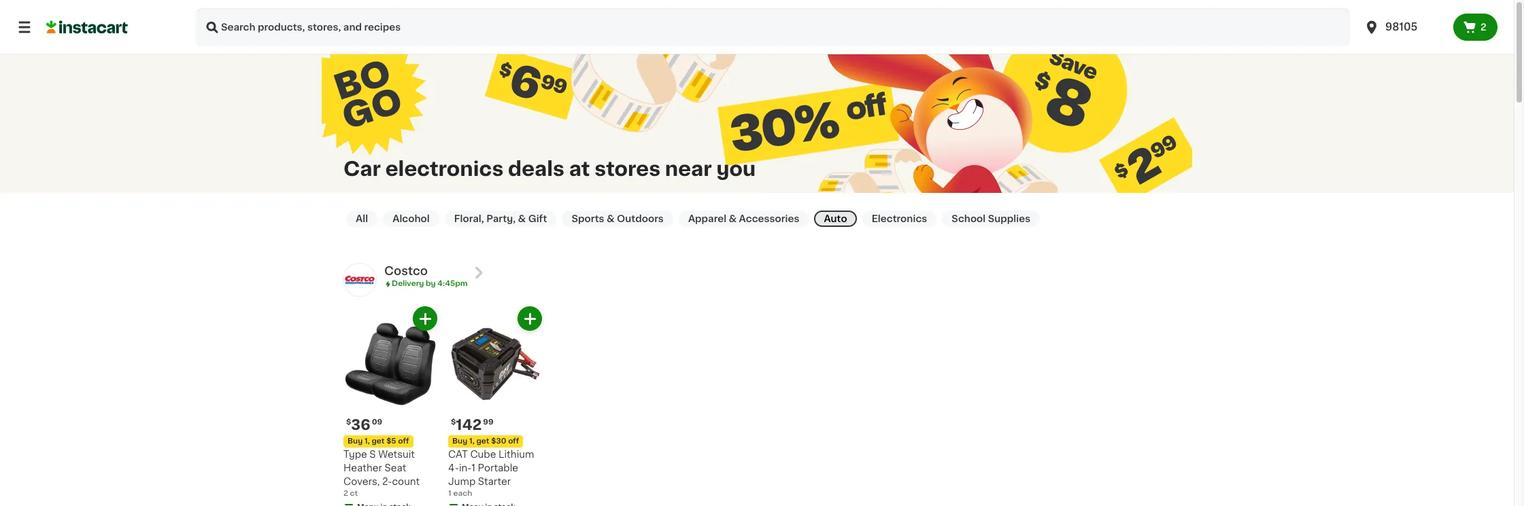 Task type: describe. For each thing, give the bounding box(es) containing it.
each
[[453, 491, 472, 498]]

buy for 142
[[453, 438, 468, 446]]

99
[[483, 419, 494, 427]]

$5
[[387, 438, 396, 446]]

1 & from the left
[[518, 214, 526, 224]]

delivery
[[392, 280, 424, 288]]

product group containing 36
[[344, 307, 438, 507]]

gift
[[528, 214, 547, 224]]

you
[[717, 159, 756, 179]]

wetsuit
[[379, 451, 415, 460]]

4:45pm
[[438, 280, 468, 288]]

4-
[[448, 464, 459, 474]]

$ for 36
[[346, 419, 351, 427]]

2 button
[[1454, 14, 1498, 41]]

item carousel region
[[325, 307, 1171, 507]]

electronics
[[872, 214, 928, 224]]

Search field
[[196, 8, 1351, 46]]

floral, party, & gift
[[454, 214, 547, 224]]

1, for 142
[[470, 438, 475, 446]]

98105 button
[[1356, 8, 1454, 46]]

36
[[351, 419, 371, 433]]

sports
[[572, 214, 605, 224]]

party,
[[487, 214, 516, 224]]

2-
[[382, 478, 392, 487]]

ct
[[350, 491, 358, 498]]

instacart logo image
[[46, 19, 128, 35]]

$ for 142
[[451, 419, 456, 427]]

in-
[[459, 464, 472, 474]]

alcohol
[[393, 214, 430, 224]]

starter
[[478, 478, 511, 487]]

electronics
[[386, 159, 504, 179]]

cat
[[448, 451, 468, 460]]

98105 button
[[1364, 8, 1446, 46]]

count
[[392, 478, 420, 487]]

near
[[665, 159, 712, 179]]

auto
[[824, 214, 848, 224]]

deals
[[508, 159, 565, 179]]

portable
[[478, 464, 519, 474]]

type
[[344, 451, 367, 460]]

get for 36
[[372, 438, 385, 446]]

auto link
[[815, 211, 857, 227]]

add image
[[417, 311, 434, 328]]

buy for 36
[[348, 438, 363, 446]]

apparel & accessories link
[[679, 211, 809, 227]]

heather
[[344, 464, 382, 474]]

costco
[[384, 266, 428, 277]]

lithium
[[499, 451, 534, 460]]

& for apparel & accessories
[[729, 214, 737, 224]]

type s wetsuit heather seat covers, 2-count 2 ct
[[344, 451, 420, 498]]

off for 36
[[398, 438, 409, 446]]

0 vertical spatial 1
[[472, 464, 476, 474]]

outdoors
[[617, 214, 664, 224]]

apparel
[[689, 214, 727, 224]]

electronics link
[[863, 211, 937, 227]]

by
[[426, 280, 436, 288]]

all
[[356, 214, 368, 224]]



Task type: vqa. For each thing, say whether or not it's contained in the screenshot.
the Buy 1, get $5 off
yes



Task type: locate. For each thing, give the bounding box(es) containing it.
off up lithium
[[508, 438, 519, 446]]

& left gift
[[518, 214, 526, 224]]

get up the cube
[[477, 438, 490, 446]]

2 product group from the left
[[448, 307, 542, 507]]

car electronics deals at stores near you main content
[[0, 0, 1515, 507]]

09
[[372, 419, 383, 427]]

1, for 36
[[365, 438, 370, 446]]

& for sports & outdoors
[[607, 214, 615, 224]]

accessories
[[739, 214, 800, 224]]

jump
[[448, 478, 476, 487]]

& right sports
[[607, 214, 615, 224]]

2 1, from the left
[[470, 438, 475, 446]]

2
[[1481, 22, 1487, 32], [344, 491, 348, 498]]

floral,
[[454, 214, 484, 224]]

at
[[569, 159, 590, 179]]

0 horizontal spatial 2
[[344, 491, 348, 498]]

buy up cat
[[453, 438, 468, 446]]

supplies
[[989, 214, 1031, 224]]

school supplies
[[952, 214, 1031, 224]]

1 buy from the left
[[348, 438, 363, 446]]

1 down the cube
[[472, 464, 476, 474]]

cube
[[471, 451, 496, 460]]

0 vertical spatial 2
[[1481, 22, 1487, 32]]

1 vertical spatial 2
[[344, 491, 348, 498]]

car electronics deals at stores near you
[[344, 159, 756, 179]]

3 & from the left
[[729, 214, 737, 224]]

0 horizontal spatial get
[[372, 438, 385, 446]]

1,
[[365, 438, 370, 446], [470, 438, 475, 446]]

1 left each
[[448, 491, 452, 498]]

1 horizontal spatial &
[[607, 214, 615, 224]]

2 buy from the left
[[453, 438, 468, 446]]

0 horizontal spatial product group
[[344, 307, 438, 507]]

1 1, from the left
[[365, 438, 370, 446]]

school supplies link
[[943, 211, 1041, 227]]

0 horizontal spatial &
[[518, 214, 526, 224]]

car
[[344, 159, 381, 179]]

cat cube lithium 4-in-1 portable jump starter 1 each
[[448, 451, 534, 498]]

add image
[[522, 311, 539, 328]]

1 horizontal spatial off
[[508, 438, 519, 446]]

1 horizontal spatial 1,
[[470, 438, 475, 446]]

costco image
[[344, 264, 376, 297]]

product group
[[344, 307, 438, 507], [448, 307, 542, 507]]

get left $5
[[372, 438, 385, 446]]

covers,
[[344, 478, 380, 487]]

get
[[372, 438, 385, 446], [477, 438, 490, 446]]

1 horizontal spatial product group
[[448, 307, 542, 507]]

$ inside $ 142 99
[[451, 419, 456, 427]]

school
[[952, 214, 986, 224]]

stores
[[595, 159, 661, 179]]

1 horizontal spatial $
[[451, 419, 456, 427]]

s
[[370, 451, 376, 460]]

buy
[[348, 438, 363, 446], [453, 438, 468, 446]]

142
[[456, 419, 482, 433]]

buy 1, get $5 off
[[348, 438, 409, 446]]

2 $ from the left
[[451, 419, 456, 427]]

1 horizontal spatial 2
[[1481, 22, 1487, 32]]

$30
[[491, 438, 507, 446]]

off for 142
[[508, 438, 519, 446]]

1 get from the left
[[372, 438, 385, 446]]

0 horizontal spatial 1
[[448, 491, 452, 498]]

delivery by 4:45pm
[[392, 280, 468, 288]]

0 horizontal spatial off
[[398, 438, 409, 446]]

2 horizontal spatial &
[[729, 214, 737, 224]]

sports & outdoors link
[[562, 211, 674, 227]]

& right apparel
[[729, 214, 737, 224]]

None search field
[[196, 8, 1351, 46]]

2 inside "type s wetsuit heather seat covers, 2-count 2 ct"
[[344, 491, 348, 498]]

2 inside button
[[1481, 22, 1487, 32]]

1 $ from the left
[[346, 419, 351, 427]]

98105
[[1386, 22, 1418, 32]]

$ inside $ 36 09
[[346, 419, 351, 427]]

$ 142 99
[[451, 419, 494, 433]]

& inside 'link'
[[729, 214, 737, 224]]

1 horizontal spatial get
[[477, 438, 490, 446]]

$ up cat
[[451, 419, 456, 427]]

sports & outdoors
[[572, 214, 664, 224]]

seat
[[385, 464, 407, 474]]

1, down $ 142 99
[[470, 438, 475, 446]]

$ left 09
[[346, 419, 351, 427]]

2 & from the left
[[607, 214, 615, 224]]

0 horizontal spatial 1,
[[365, 438, 370, 446]]

2 get from the left
[[477, 438, 490, 446]]

1
[[472, 464, 476, 474], [448, 491, 452, 498]]

buy 1, get $30 off
[[453, 438, 519, 446]]

1 horizontal spatial buy
[[453, 438, 468, 446]]

$
[[346, 419, 351, 427], [451, 419, 456, 427]]

&
[[518, 214, 526, 224], [607, 214, 615, 224], [729, 214, 737, 224]]

$ 36 09
[[346, 419, 383, 433]]

0 horizontal spatial $
[[346, 419, 351, 427]]

product group containing 142
[[448, 307, 542, 507]]

1 horizontal spatial 1
[[472, 464, 476, 474]]

all link
[[346, 211, 378, 227]]

off
[[398, 438, 409, 446], [508, 438, 519, 446]]

0 horizontal spatial buy
[[348, 438, 363, 446]]

off right $5
[[398, 438, 409, 446]]

2 off from the left
[[508, 438, 519, 446]]

1 product group from the left
[[344, 307, 438, 507]]

floral, party, & gift link
[[445, 211, 557, 227]]

get for 142
[[477, 438, 490, 446]]

1 off from the left
[[398, 438, 409, 446]]

alcohol link
[[383, 211, 439, 227]]

1, up s
[[365, 438, 370, 446]]

buy up type
[[348, 438, 363, 446]]

1 vertical spatial 1
[[448, 491, 452, 498]]

apparel & accessories
[[689, 214, 800, 224]]



